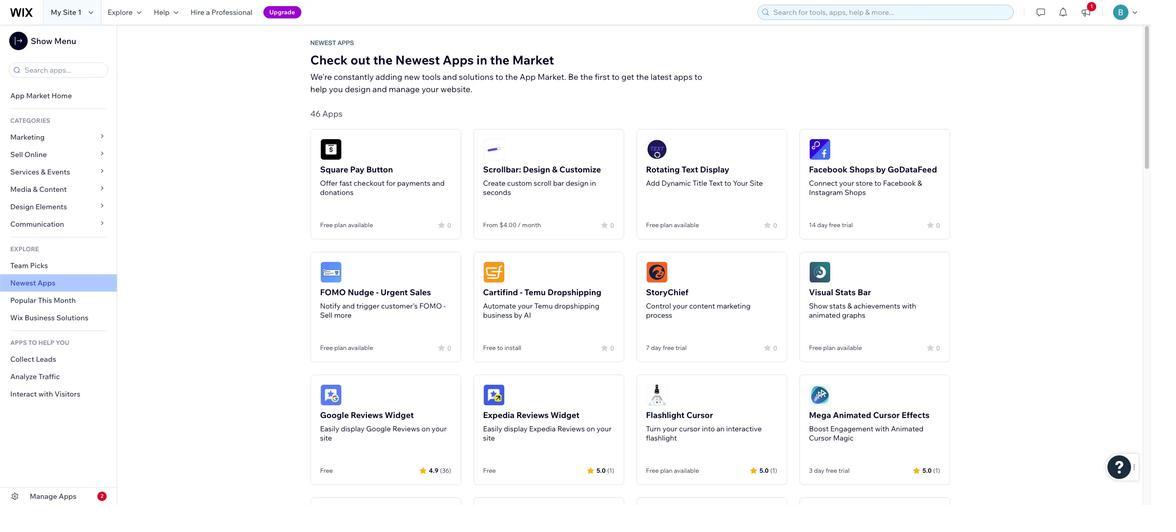 Task type: describe. For each thing, give the bounding box(es) containing it.
5.0 (1) for expedia reviews widget
[[597, 467, 614, 475]]

7 day free trial
[[646, 344, 687, 352]]

app market home
[[10, 91, 72, 100]]

available for add
[[674, 221, 699, 229]]

automate
[[483, 302, 516, 311]]

app inside 'sidebar' element
[[10, 91, 25, 100]]

with inside 'sidebar' element
[[38, 390, 53, 399]]

5.0 for expedia reviews widget
[[597, 467, 606, 475]]

design elements
[[10, 202, 67, 212]]

scrollbar:
[[483, 165, 521, 175]]

fomo nudge - urgent sales notify and trigger customer's fomo - sell more
[[320, 288, 446, 320]]

0 vertical spatial shops
[[849, 165, 874, 175]]

expedia reviews widget easily display expedia reviews on your site
[[483, 411, 612, 443]]

online
[[24, 150, 47, 159]]

/
[[518, 221, 521, 229]]

store
[[856, 179, 873, 188]]

pay
[[350, 165, 364, 175]]

display for expedia
[[504, 425, 528, 434]]

1 button
[[1075, 0, 1097, 25]]

collect
[[10, 355, 34, 364]]

and inside 'square pay button offer fast checkout for payments and donations'
[[432, 179, 445, 188]]

3
[[809, 467, 813, 475]]

interact
[[10, 390, 37, 399]]

fomo nudge - urgent sales logo image
[[320, 262, 342, 283]]

0 for scrollbar: design & customize
[[610, 222, 614, 229]]

create
[[483, 179, 506, 188]]

solutions
[[459, 72, 494, 82]]

a
[[206, 8, 210, 17]]

scroll
[[534, 179, 552, 188]]

and up website.
[[443, 72, 457, 82]]

turn
[[646, 425, 661, 434]]

1 vertical spatial animated
[[891, 425, 924, 434]]

on for google reviews widget
[[422, 425, 430, 434]]

to left get
[[612, 72, 620, 82]]

graphs
[[842, 311, 866, 320]]

apps
[[674, 72, 693, 82]]

sell inside "link"
[[10, 150, 23, 159]]

free plan available for offer
[[320, 221, 373, 229]]

more
[[334, 311, 352, 320]]

4.9
[[429, 467, 438, 475]]

1 vertical spatial fomo
[[419, 302, 442, 311]]

professional
[[212, 8, 252, 17]]

stats
[[829, 302, 846, 311]]

scrollbar: design & customize create custom scroll bar design in seconds
[[483, 165, 601, 197]]

and inside fomo nudge - urgent sales notify and trigger customer's fomo - sell more
[[342, 302, 355, 311]]

achievements
[[854, 302, 900, 311]]

hire
[[191, 8, 204, 17]]

free for control
[[663, 344, 674, 352]]

animated
[[809, 311, 841, 320]]

plan for show
[[823, 344, 836, 352]]

0 for fomo nudge - urgent sales
[[447, 345, 451, 352]]

1 horizontal spatial expedia
[[529, 425, 556, 434]]

your inside expedia reviews widget easily display expedia reviews on your site
[[597, 425, 612, 434]]

0 vertical spatial newest
[[310, 39, 336, 47]]

widget for expedia reviews widget
[[551, 411, 580, 421]]

0 horizontal spatial expedia
[[483, 411, 515, 421]]

0 for storychief
[[773, 345, 777, 352]]

to right solutions
[[495, 72, 503, 82]]

free for rotating text display
[[646, 221, 659, 229]]

newest inside 'sidebar' element
[[10, 279, 36, 288]]

trial for shops
[[842, 221, 853, 229]]

month
[[54, 296, 76, 305]]

team picks
[[10, 261, 48, 271]]

menu
[[54, 36, 76, 46]]

popular this month link
[[0, 292, 117, 310]]

in inside scrollbar: design & customize create custom scroll bar design in seconds
[[590, 179, 596, 188]]

flashlight
[[646, 411, 685, 421]]

flashlight cursor turn your cursor into an interactive flashlight
[[646, 411, 762, 443]]

notify
[[320, 302, 341, 311]]

cursor
[[679, 425, 700, 434]]

(1) for expedia reviews widget
[[607, 467, 614, 475]]

adding
[[376, 72, 402, 82]]

bar
[[553, 179, 564, 188]]

effects
[[902, 411, 930, 421]]

dropshipping
[[548, 288, 602, 298]]

business
[[483, 311, 513, 320]]

0 vertical spatial google
[[320, 411, 349, 421]]

media & content
[[10, 185, 67, 194]]

dropshipping
[[555, 302, 599, 311]]

boost
[[809, 425, 829, 434]]

an
[[717, 425, 725, 434]]

website.
[[441, 84, 472, 94]]

sidebar element
[[0, 25, 117, 506]]

rotating
[[646, 165, 680, 175]]

2 horizontal spatial cursor
[[873, 411, 900, 421]]

0 for square pay button
[[447, 222, 451, 229]]

with inside mega animated cursor effects boost engagement with animated cursor magic
[[875, 425, 889, 434]]

godatafeed
[[888, 165, 937, 175]]

0 horizontal spatial text
[[682, 165, 698, 175]]

check
[[310, 52, 348, 68]]

design inside scrollbar: design & customize create custom scroll bar design in seconds
[[523, 165, 550, 175]]

we're
[[310, 72, 332, 82]]

free for cartifind - temu dropshipping
[[483, 344, 496, 352]]

fast
[[339, 179, 352, 188]]

7
[[646, 344, 650, 352]]

apps to help you
[[10, 339, 69, 347]]

apps right 46
[[322, 109, 343, 119]]

and down adding
[[373, 84, 387, 94]]

on for expedia reviews widget
[[587, 425, 595, 434]]

display for google
[[341, 425, 365, 434]]

visitors
[[55, 390, 80, 399]]

1 horizontal spatial facebook
[[883, 179, 916, 188]]

marketing
[[10, 133, 45, 142]]

market.
[[538, 72, 566, 82]]

to inside the rotating text display add dynamic title text to your site
[[725, 179, 731, 188]]

plan for add
[[660, 221, 673, 229]]

scrollbar: design & customize logo image
[[483, 139, 505, 160]]

by inside cartifind - temu dropshipping automate your temu dropshipping business by ai
[[514, 311, 522, 320]]

custom
[[507, 179, 532, 188]]

5.0 (1) for flashlight cursor
[[760, 467, 777, 475]]

interact with visitors
[[10, 390, 80, 399]]

your inside cartifind - temu dropshipping automate your temu dropshipping business by ai
[[518, 302, 533, 311]]

from
[[483, 221, 498, 229]]

14 day free trial
[[809, 221, 853, 229]]

to right apps
[[694, 72, 702, 82]]

0 for cartifind - temu dropshipping
[[610, 345, 614, 352]]

design inside 'sidebar' element
[[10, 202, 34, 212]]

storychief
[[646, 288, 689, 298]]

5.0 for mega animated cursor effects
[[923, 467, 932, 475]]

2
[[101, 494, 103, 500]]

display
[[700, 165, 729, 175]]

show menu button
[[9, 32, 76, 50]]

the up adding
[[373, 52, 393, 68]]

connect
[[809, 179, 838, 188]]

title
[[693, 179, 707, 188]]

mega animated cursor effects logo image
[[809, 385, 831, 406]]

sell inside fomo nudge - urgent sales notify and trigger customer's fomo - sell more
[[320, 311, 333, 320]]

& inside scrollbar: design & customize create custom scroll bar design in seconds
[[552, 165, 558, 175]]

my site 1
[[51, 8, 81, 17]]

help
[[310, 84, 327, 94]]

expedia reviews widget logo image
[[483, 385, 505, 406]]

urgent
[[381, 288, 408, 298]]

1 vertical spatial shops
[[845, 188, 866, 197]]

0 vertical spatial facebook
[[809, 165, 848, 175]]

day for shops
[[817, 221, 828, 229]]

add
[[646, 179, 660, 188]]

interact with visitors link
[[0, 386, 117, 403]]

1 horizontal spatial -
[[444, 302, 446, 311]]

trial for control
[[676, 344, 687, 352]]

0 for visual stats bar
[[936, 345, 940, 352]]

free for flashlight cursor
[[646, 467, 659, 475]]



Task type: locate. For each thing, give the bounding box(es) containing it.
facebook shops by godatafeed logo image
[[809, 139, 831, 160]]

Search apps... field
[[22, 63, 105, 77]]

process
[[646, 311, 672, 320]]

easily down expedia reviews widget logo
[[483, 425, 502, 434]]

- inside cartifind - temu dropshipping automate your temu dropshipping business by ai
[[520, 288, 523, 298]]

0 horizontal spatial (1)
[[607, 467, 614, 475]]

1 vertical spatial google
[[366, 425, 391, 434]]

plan down donations
[[334, 221, 347, 229]]

easily inside expedia reviews widget easily display expedia reviews on your site
[[483, 425, 502, 434]]

1 vertical spatial market
[[26, 91, 50, 100]]

0 for rotating text display
[[773, 222, 777, 229]]

0 vertical spatial site
[[63, 8, 76, 17]]

1 horizontal spatial by
[[876, 165, 886, 175]]

storychief logo image
[[646, 262, 668, 283]]

1 vertical spatial free
[[663, 344, 674, 352]]

month
[[522, 221, 541, 229]]

available down graphs
[[837, 344, 862, 352]]

facebook up "connect"
[[809, 165, 848, 175]]

2 5.0 (1) from the left
[[760, 467, 777, 475]]

1 horizontal spatial google
[[366, 425, 391, 434]]

explore
[[10, 246, 39, 253]]

checkout
[[354, 179, 385, 188]]

1 5.0 from the left
[[597, 467, 606, 475]]

cursor left effects at the bottom of page
[[873, 411, 900, 421]]

you
[[56, 339, 69, 347]]

1 vertical spatial newest apps
[[10, 279, 55, 288]]

to left your
[[725, 179, 731, 188]]

1 horizontal spatial newest
[[310, 39, 336, 47]]

team picks link
[[0, 257, 117, 275]]

help
[[38, 339, 54, 347]]

in down customize
[[590, 179, 596, 188]]

0 horizontal spatial newest
[[10, 279, 36, 288]]

available down flashlight
[[674, 467, 699, 475]]

temu up ai
[[524, 288, 546, 298]]

1 horizontal spatial app
[[520, 72, 536, 82]]

out
[[351, 52, 370, 68]]

the right get
[[636, 72, 649, 82]]

facebook down godatafeed
[[883, 179, 916, 188]]

0 horizontal spatial in
[[477, 52, 487, 68]]

1 vertical spatial sell
[[320, 311, 333, 320]]

0 horizontal spatial by
[[514, 311, 522, 320]]

trigger
[[356, 302, 380, 311]]

flashlight cursor logo image
[[646, 385, 668, 406]]

1 horizontal spatial text
[[709, 179, 723, 188]]

free plan available down flashlight
[[646, 467, 699, 475]]

2 horizontal spatial (1)
[[933, 467, 940, 475]]

1 (1) from the left
[[607, 467, 614, 475]]

free right 14 in the right of the page
[[829, 221, 841, 229]]

first
[[595, 72, 610, 82]]

you
[[329, 84, 343, 94]]

0 horizontal spatial sell
[[10, 150, 23, 159]]

- right customer's
[[444, 302, 446, 311]]

your down storychief on the right of the page
[[673, 302, 688, 311]]

cursor up into
[[687, 411, 713, 421]]

into
[[702, 425, 715, 434]]

google reviews widget logo image
[[320, 385, 342, 406]]

1 vertical spatial with
[[38, 390, 53, 399]]

install
[[505, 344, 521, 352]]

plan down the more
[[334, 344, 347, 352]]

animated
[[833, 411, 871, 421], [891, 425, 924, 434]]

your inside the storychief control your content marketing process
[[673, 302, 688, 311]]

site inside expedia reviews widget easily display expedia reviews on your site
[[483, 434, 495, 443]]

1 horizontal spatial display
[[504, 425, 528, 434]]

2 5.0 from the left
[[760, 467, 769, 475]]

newest apps inside 'sidebar' element
[[10, 279, 55, 288]]

day for animated
[[814, 467, 824, 475]]

3 5.0 from the left
[[923, 467, 932, 475]]

sell online
[[10, 150, 47, 159]]

0 vertical spatial expedia
[[483, 411, 515, 421]]

1 horizontal spatial design
[[566, 179, 589, 188]]

display inside expedia reviews widget easily display expedia reviews on your site
[[504, 425, 528, 434]]

0 horizontal spatial on
[[422, 425, 430, 434]]

3 5.0 (1) from the left
[[923, 467, 940, 475]]

1 vertical spatial site
[[750, 179, 763, 188]]

1 vertical spatial show
[[809, 302, 828, 311]]

your left store at the top of the page
[[839, 179, 854, 188]]

trial right the 7
[[676, 344, 687, 352]]

to inside "facebook shops by godatafeed connect your store to facebook & instagram shops"
[[875, 179, 881, 188]]

design
[[345, 84, 371, 94], [566, 179, 589, 188]]

0 vertical spatial animated
[[833, 411, 871, 421]]

market up market.
[[512, 52, 554, 68]]

0 horizontal spatial 5.0 (1)
[[597, 467, 614, 475]]

&
[[552, 165, 558, 175], [41, 168, 46, 177], [918, 179, 922, 188], [33, 185, 38, 194], [847, 302, 852, 311]]

free for animated
[[826, 467, 837, 475]]

0 horizontal spatial 5.0
[[597, 467, 606, 475]]

to right store at the top of the page
[[875, 179, 881, 188]]

5.0 for flashlight cursor
[[760, 467, 769, 475]]

0 horizontal spatial fomo
[[320, 288, 346, 298]]

(1) for mega animated cursor effects
[[933, 467, 940, 475]]

your left "turn"
[[597, 425, 612, 434]]

apps up solutions
[[443, 52, 474, 68]]

free plan available for show
[[809, 344, 862, 352]]

easily
[[320, 425, 339, 434], [483, 425, 502, 434]]

newest apps down team picks
[[10, 279, 55, 288]]

free for square pay button
[[320, 221, 333, 229]]

your inside we're constantly adding new tools and solutions to the app market. be the first to get the latest apps to help you design and manage your website.
[[422, 84, 439, 94]]

temu right ai
[[534, 302, 553, 311]]

apps up out
[[338, 39, 354, 47]]

in up solutions
[[477, 52, 487, 68]]

flashlight
[[646, 434, 677, 443]]

0 horizontal spatial cursor
[[687, 411, 713, 421]]

reviews
[[351, 411, 383, 421], [517, 411, 549, 421], [392, 425, 420, 434], [557, 425, 585, 434]]

your inside google reviews widget easily display google reviews on your site
[[432, 425, 447, 434]]

1 vertical spatial design
[[10, 202, 34, 212]]

free plan available down dynamic
[[646, 221, 699, 229]]

apps
[[10, 339, 27, 347]]

text up title
[[682, 165, 698, 175]]

0 horizontal spatial app
[[10, 91, 25, 100]]

content
[[689, 302, 715, 311]]

app left market.
[[520, 72, 536, 82]]

storychief control your content marketing process
[[646, 288, 751, 320]]

market inside 'sidebar' element
[[26, 91, 50, 100]]

app inside we're constantly adding new tools and solutions to the app market. be the first to get the latest apps to help you design and manage your website.
[[520, 72, 536, 82]]

day right 14 in the right of the page
[[817, 221, 828, 229]]

animated up engagement
[[833, 411, 871, 421]]

Search for tools, apps, help & more... field
[[770, 5, 1010, 19]]

display inside google reviews widget easily display google reviews on your site
[[341, 425, 365, 434]]

facebook
[[809, 165, 848, 175], [883, 179, 916, 188]]

free for fomo nudge - urgent sales
[[320, 344, 333, 352]]

visual stats bar logo image
[[809, 262, 831, 283]]

by left godatafeed
[[876, 165, 886, 175]]

2 display from the left
[[504, 425, 528, 434]]

fomo down sales
[[419, 302, 442, 311]]

widget inside expedia reviews widget easily display expedia reviews on your site
[[551, 411, 580, 421]]

design down customize
[[566, 179, 589, 188]]

easily down google reviews widget logo
[[320, 425, 339, 434]]

1 horizontal spatial widget
[[551, 411, 580, 421]]

site
[[320, 434, 332, 443], [483, 434, 495, 443]]

with right achievements
[[902, 302, 916, 311]]

0 vertical spatial design
[[345, 84, 371, 94]]

marketing
[[717, 302, 751, 311]]

free to install
[[483, 344, 521, 352]]

0 vertical spatial temu
[[524, 288, 546, 298]]

by inside "facebook shops by godatafeed connect your store to facebook & instagram shops"
[[876, 165, 886, 175]]

2 vertical spatial newest
[[10, 279, 36, 288]]

newest apps
[[310, 39, 354, 47], [10, 279, 55, 288]]

2 site from the left
[[483, 434, 495, 443]]

available
[[348, 221, 373, 229], [674, 221, 699, 229], [348, 344, 373, 352], [837, 344, 862, 352], [674, 467, 699, 475]]

0 horizontal spatial widget
[[385, 411, 414, 421]]

free right the 7
[[663, 344, 674, 352]]

control
[[646, 302, 671, 311]]

1 vertical spatial newest
[[395, 52, 440, 68]]

manage
[[389, 84, 420, 94]]

with right engagement
[[875, 425, 889, 434]]

free
[[320, 221, 333, 229], [646, 221, 659, 229], [320, 344, 333, 352], [483, 344, 496, 352], [809, 344, 822, 352], [320, 467, 333, 475], [483, 467, 496, 475], [646, 467, 659, 475]]

0 horizontal spatial site
[[320, 434, 332, 443]]

free plan available for your
[[646, 467, 699, 475]]

ai
[[524, 311, 531, 320]]

1 widget from the left
[[385, 411, 414, 421]]

1 vertical spatial design
[[566, 179, 589, 188]]

apps right the manage
[[59, 493, 77, 502]]

0 horizontal spatial with
[[38, 390, 53, 399]]

cartifind
[[483, 288, 518, 298]]

your inside "facebook shops by godatafeed connect your store to facebook & instagram shops"
[[839, 179, 854, 188]]

46
[[310, 109, 321, 119]]

the right solutions
[[505, 72, 518, 82]]

wix business solutions
[[10, 314, 88, 323]]

display
[[341, 425, 365, 434], [504, 425, 528, 434]]

14
[[809, 221, 816, 229]]

upgrade
[[269, 8, 295, 16]]

this
[[38, 296, 52, 305]]

media
[[10, 185, 31, 194]]

day right the 7
[[651, 344, 661, 352]]

3 (1) from the left
[[933, 467, 940, 475]]

your
[[422, 84, 439, 94], [839, 179, 854, 188], [518, 302, 533, 311], [673, 302, 688, 311], [432, 425, 447, 434], [597, 425, 612, 434], [663, 425, 678, 434]]

design up scroll
[[523, 165, 550, 175]]

1 inside button
[[1090, 3, 1093, 10]]

2 easily from the left
[[483, 425, 502, 434]]

1 horizontal spatial design
[[523, 165, 550, 175]]

0 horizontal spatial 1
[[78, 8, 81, 17]]

leads
[[36, 355, 56, 364]]

2 horizontal spatial 5.0 (1)
[[923, 467, 940, 475]]

design down media
[[10, 202, 34, 212]]

the up we're constantly adding new tools and solutions to the app market. be the first to get the latest apps to help you design and manage your website.
[[490, 52, 510, 68]]

2 horizontal spatial with
[[902, 302, 916, 311]]

site for google reviews widget
[[320, 434, 332, 443]]

1 horizontal spatial market
[[512, 52, 554, 68]]

in
[[477, 52, 487, 68], [590, 179, 596, 188]]

upgrade button
[[263, 6, 301, 18]]

available down the more
[[348, 344, 373, 352]]

newest up popular
[[10, 279, 36, 288]]

0 horizontal spatial show
[[31, 36, 52, 46]]

2 horizontal spatial -
[[520, 288, 523, 298]]

on inside expedia reviews widget easily display expedia reviews on your site
[[587, 425, 595, 434]]

0 vertical spatial by
[[876, 165, 886, 175]]

1 horizontal spatial on
[[587, 425, 595, 434]]

0 horizontal spatial easily
[[320, 425, 339, 434]]

available for offer
[[348, 221, 373, 229]]

1 horizontal spatial easily
[[483, 425, 502, 434]]

and
[[443, 72, 457, 82], [373, 84, 387, 94], [432, 179, 445, 188], [342, 302, 355, 311]]

0 horizontal spatial site
[[63, 8, 76, 17]]

1 horizontal spatial animated
[[891, 425, 924, 434]]

0 horizontal spatial market
[[26, 91, 50, 100]]

easily inside google reviews widget easily display google reviews on your site
[[320, 425, 339, 434]]

to left install
[[497, 344, 503, 352]]

show left menu
[[31, 36, 52, 46]]

business
[[25, 314, 55, 323]]

1 horizontal spatial site
[[483, 434, 495, 443]]

(1) for flashlight cursor
[[770, 467, 777, 475]]

available down donations
[[348, 221, 373, 229]]

0 vertical spatial with
[[902, 302, 916, 311]]

button
[[366, 165, 393, 175]]

events
[[47, 168, 70, 177]]

your inside flashlight cursor turn your cursor into an interactive flashlight
[[663, 425, 678, 434]]

2 horizontal spatial 5.0
[[923, 467, 932, 475]]

sell left the more
[[320, 311, 333, 320]]

0 horizontal spatial design
[[345, 84, 371, 94]]

& right stats
[[847, 302, 852, 311]]

1 vertical spatial text
[[709, 179, 723, 188]]

animated down effects at the bottom of page
[[891, 425, 924, 434]]

0 vertical spatial text
[[682, 165, 698, 175]]

show inside button
[[31, 36, 52, 46]]

0 vertical spatial trial
[[842, 221, 853, 229]]

available for show
[[837, 344, 862, 352]]

square pay button logo image
[[320, 139, 342, 160]]

easily for expedia reviews widget
[[483, 425, 502, 434]]

shops up store at the top of the page
[[849, 165, 874, 175]]

display down google reviews widget logo
[[341, 425, 365, 434]]

facebook shops by godatafeed connect your store to facebook & instagram shops
[[809, 165, 937, 197]]

offer
[[320, 179, 338, 188]]

1 horizontal spatial site
[[750, 179, 763, 188]]

with inside visual stats bar show stats & achievements with animated graphs
[[902, 302, 916, 311]]

trial for animated
[[839, 467, 850, 475]]

2 on from the left
[[587, 425, 595, 434]]

fomo up 'notify'
[[320, 288, 346, 298]]

and right 'notify'
[[342, 302, 355, 311]]

available for your
[[674, 467, 699, 475]]

- right cartifind
[[520, 288, 523, 298]]

cartifind - temu dropshipping logo image
[[483, 262, 505, 283]]

plan for offer
[[334, 221, 347, 229]]

1
[[1090, 3, 1093, 10], [78, 8, 81, 17]]

1 vertical spatial temu
[[534, 302, 553, 311]]

newest up check
[[310, 39, 336, 47]]

day for control
[[651, 344, 661, 352]]

2 widget from the left
[[551, 411, 580, 421]]

temu
[[524, 288, 546, 298], [534, 302, 553, 311]]

1 5.0 (1) from the left
[[597, 467, 614, 475]]

-
[[376, 288, 379, 298], [520, 288, 523, 298], [444, 302, 446, 311]]

plan down dynamic
[[660, 221, 673, 229]]

rotating text display logo image
[[646, 139, 668, 160]]

analyze traffic link
[[0, 369, 117, 386]]

0 vertical spatial sell
[[10, 150, 23, 159]]

0 vertical spatial fomo
[[320, 288, 346, 298]]

site for expedia reviews widget
[[483, 434, 495, 443]]

site right my
[[63, 8, 76, 17]]

1 vertical spatial expedia
[[529, 425, 556, 434]]

easily for google reviews widget
[[320, 425, 339, 434]]

cursor down mega
[[809, 434, 832, 443]]

0 horizontal spatial -
[[376, 288, 379, 298]]

explore
[[108, 8, 133, 17]]

plan for your
[[660, 467, 673, 475]]

0 horizontal spatial google
[[320, 411, 349, 421]]

free right 3
[[826, 467, 837, 475]]

0 vertical spatial newest apps
[[310, 39, 354, 47]]

show
[[31, 36, 52, 46], [809, 302, 828, 311]]

& right media
[[33, 185, 38, 194]]

2 vertical spatial trial
[[839, 467, 850, 475]]

your right automate
[[518, 302, 533, 311]]

widget inside google reviews widget easily display google reviews on your site
[[385, 411, 414, 421]]

1 horizontal spatial in
[[590, 179, 596, 188]]

3 day free trial
[[809, 467, 850, 475]]

site right your
[[750, 179, 763, 188]]

widget for google reviews widget
[[385, 411, 414, 421]]

trial down magic
[[839, 467, 850, 475]]

constantly
[[334, 72, 374, 82]]

0 for facebook shops by godatafeed
[[936, 222, 940, 229]]

day right 3
[[814, 467, 824, 475]]

0 vertical spatial market
[[512, 52, 554, 68]]

day
[[817, 221, 828, 229], [651, 344, 661, 352], [814, 467, 824, 475]]

1 horizontal spatial (1)
[[770, 467, 777, 475]]

by
[[876, 165, 886, 175], [514, 311, 522, 320]]

popular
[[10, 296, 36, 305]]

0 horizontal spatial animated
[[833, 411, 871, 421]]

1 site from the left
[[320, 434, 332, 443]]

popular this month
[[10, 296, 76, 305]]

to
[[28, 339, 37, 347]]

1 horizontal spatial 5.0
[[760, 467, 769, 475]]

newest up the new
[[395, 52, 440, 68]]

sell left online
[[10, 150, 23, 159]]

& left events
[[41, 168, 46, 177]]

content
[[39, 185, 67, 194]]

instagram
[[809, 188, 843, 197]]

0 vertical spatial in
[[477, 52, 487, 68]]

show down visual
[[809, 302, 828, 311]]

free plan available for urgent
[[320, 344, 373, 352]]

plan down animated
[[823, 344, 836, 352]]

2 horizontal spatial newest
[[395, 52, 440, 68]]

free plan available down donations
[[320, 221, 373, 229]]

manage
[[30, 493, 57, 502]]

free plan available down animated
[[809, 344, 862, 352]]

on inside google reviews widget easily display google reviews on your site
[[422, 425, 430, 434]]

sell online link
[[0, 146, 117, 164]]

available for urgent
[[348, 344, 373, 352]]

1 horizontal spatial 1
[[1090, 3, 1093, 10]]

& inside visual stats bar show stats & achievements with animated graphs
[[847, 302, 852, 311]]

the right the be
[[580, 72, 593, 82]]

5.0 (1) for mega animated cursor effects
[[923, 467, 940, 475]]

trial right 14 in the right of the page
[[842, 221, 853, 229]]

& inside "facebook shops by godatafeed connect your store to facebook & instagram shops"
[[918, 179, 922, 188]]

newest apps up check
[[310, 39, 354, 47]]

shops right instagram
[[845, 188, 866, 197]]

home
[[52, 91, 72, 100]]

free for visual stats bar
[[809, 344, 822, 352]]

app market home link
[[0, 87, 117, 105]]

design inside we're constantly adding new tools and solutions to the app market. be the first to get the latest apps to help you design and manage your website.
[[345, 84, 371, 94]]

& up bar
[[552, 165, 558, 175]]

site inside google reviews widget easily display google reviews on your site
[[320, 434, 332, 443]]

display down expedia reviews widget logo
[[504, 425, 528, 434]]

cursor inside flashlight cursor turn your cursor into an interactive flashlight
[[687, 411, 713, 421]]

1 vertical spatial by
[[514, 311, 522, 320]]

with down traffic
[[38, 390, 53, 399]]

1 vertical spatial app
[[10, 91, 25, 100]]

visual
[[809, 288, 833, 298]]

free plan available for add
[[646, 221, 699, 229]]

1 horizontal spatial cursor
[[809, 434, 832, 443]]

google reviews widget easily display google reviews on your site
[[320, 411, 447, 443]]

latest
[[651, 72, 672, 82]]

by left ai
[[514, 311, 522, 320]]

1 horizontal spatial 5.0 (1)
[[760, 467, 777, 475]]

fomo
[[320, 288, 346, 298], [419, 302, 442, 311]]

4.9 (36)
[[429, 467, 451, 475]]

apps up this
[[38, 279, 55, 288]]

expedia
[[483, 411, 515, 421], [529, 425, 556, 434]]

your up 4.9 (36)
[[432, 425, 447, 434]]

2 (1) from the left
[[770, 467, 777, 475]]

design inside scrollbar: design & customize create custom scroll bar design in seconds
[[566, 179, 589, 188]]

1 horizontal spatial fomo
[[419, 302, 442, 311]]

site down google reviews widget logo
[[320, 434, 332, 443]]

site inside the rotating text display add dynamic title text to your site
[[750, 179, 763, 188]]

0 vertical spatial free
[[829, 221, 841, 229]]

market left home
[[26, 91, 50, 100]]

free for shops
[[829, 221, 841, 229]]

show inside visual stats bar show stats & achievements with animated graphs
[[809, 302, 828, 311]]

plan down flashlight
[[660, 467, 673, 475]]

0 vertical spatial day
[[817, 221, 828, 229]]

46 apps
[[310, 109, 343, 119]]

plan for urgent
[[334, 344, 347, 352]]

- right 'nudge'
[[376, 288, 379, 298]]

your
[[733, 179, 748, 188]]

design down constantly
[[345, 84, 371, 94]]

wix business solutions link
[[0, 310, 117, 327]]

available down dynamic
[[674, 221, 699, 229]]

your down flashlight
[[663, 425, 678, 434]]

0 horizontal spatial design
[[10, 202, 34, 212]]

0 horizontal spatial newest apps
[[10, 279, 55, 288]]

marketing link
[[0, 129, 117, 146]]

your down tools
[[422, 84, 439, 94]]

0 vertical spatial show
[[31, 36, 52, 46]]

1 easily from the left
[[320, 425, 339, 434]]

1 on from the left
[[422, 425, 430, 434]]

site down expedia reviews widget logo
[[483, 434, 495, 443]]

1 display from the left
[[341, 425, 365, 434]]



Task type: vqa. For each thing, say whether or not it's contained in the screenshot.


